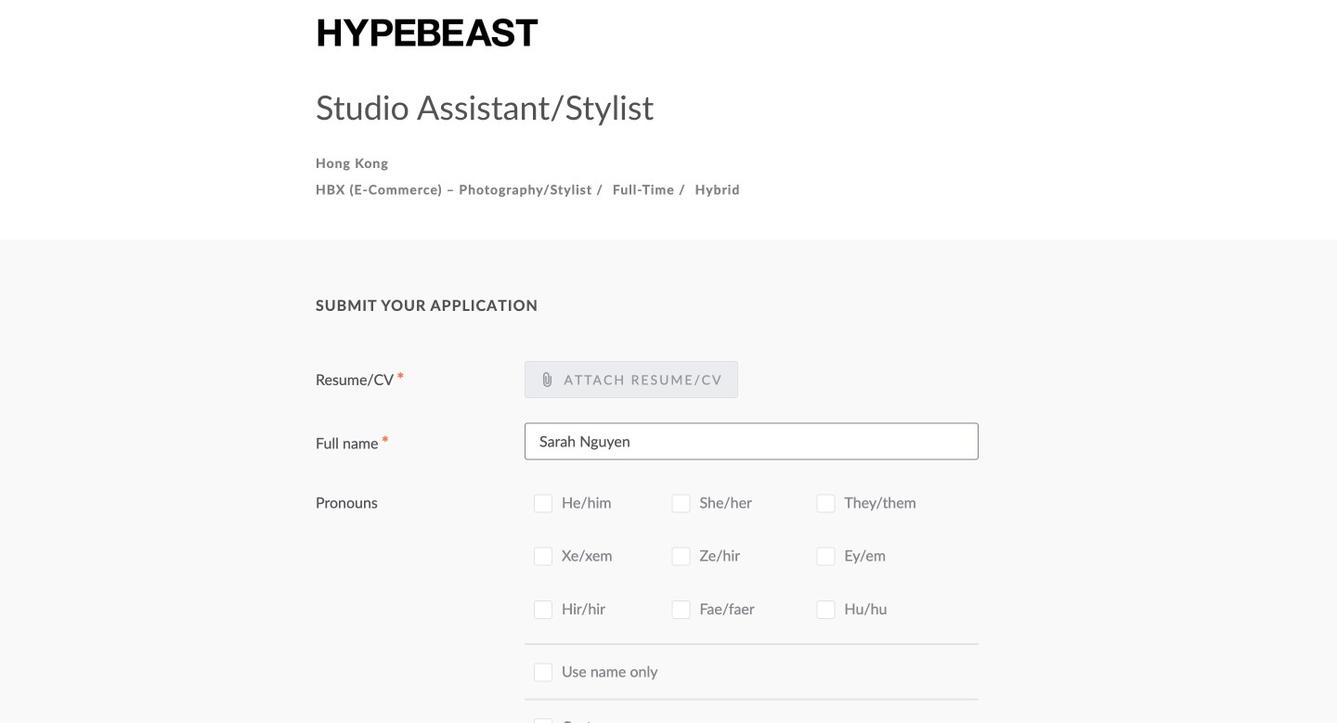 Task type: describe. For each thing, give the bounding box(es) containing it.
hypebeast logo image
[[316, 16, 540, 49]]

paperclip image
[[540, 373, 554, 387]]



Task type: vqa. For each thing, say whether or not it's contained in the screenshot.
The Add A Cover Letter Or Anything Else You Want To Share. text field
no



Task type: locate. For each thing, give the bounding box(es) containing it.
None checkbox
[[672, 548, 691, 566], [817, 601, 835, 620], [534, 719, 553, 723], [672, 548, 691, 566], [817, 601, 835, 620], [534, 719, 553, 723]]

None checkbox
[[534, 494, 553, 513], [672, 494, 691, 513], [817, 494, 835, 513], [534, 548, 553, 566], [817, 548, 835, 566], [534, 601, 553, 620], [672, 601, 691, 620], [534, 664, 553, 682], [534, 494, 553, 513], [672, 494, 691, 513], [817, 494, 835, 513], [534, 548, 553, 566], [817, 548, 835, 566], [534, 601, 553, 620], [672, 601, 691, 620], [534, 664, 553, 682]]

None text field
[[525, 423, 979, 460]]



